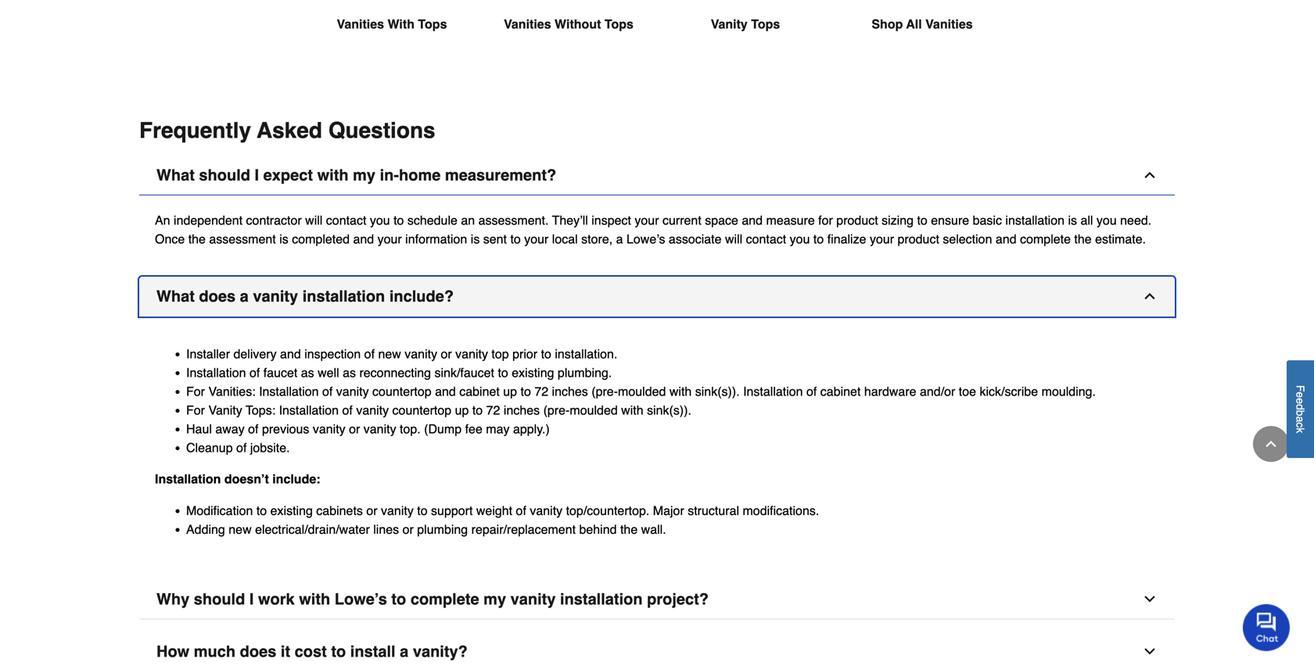 Task type: locate. For each thing, give the bounding box(es) containing it.
1 what from the top
[[156, 166, 195, 184]]

completed
[[292, 232, 350, 247]]

you
[[370, 213, 390, 228], [1097, 213, 1117, 228], [790, 232, 810, 247]]

chevron up image
[[1142, 168, 1158, 183], [1142, 289, 1158, 304]]

1 vertical spatial lowe's
[[335, 591, 387, 609]]

to up 'plumbing'
[[417, 504, 428, 518]]

chevron up image inside what does a vanity installation include? button
[[1142, 289, 1158, 304]]

0 horizontal spatial product
[[837, 213, 878, 228]]

installation inside an independent contractor will contact you to schedule an assessment. they'll inspect your current space and measure for product sizing to ensure basic installation is all you need. once the assessment is completed and your information is sent to your local store, a lowe's associate will contact you to finalize your product selection and complete the estimate.
[[1006, 213, 1065, 228]]

moulding.
[[1042, 385, 1096, 399]]

tops
[[418, 17, 447, 31], [605, 17, 634, 31], [751, 17, 780, 31]]

3 vanities from the left
[[926, 17, 973, 31]]

0 horizontal spatial vanities
[[337, 17, 384, 31]]

d
[[1295, 405, 1307, 411]]

1 vertical spatial up
[[455, 403, 469, 418]]

scroll to top element
[[1253, 426, 1289, 462]]

cabinet down sink/faucet
[[459, 385, 500, 399]]

1 horizontal spatial vanities
[[504, 17, 551, 31]]

what should i expect with my in-home measurement? button
[[139, 156, 1175, 196]]

0 vertical spatial for
[[186, 385, 205, 399]]

the inside modification to existing cabinets or vanity to support weight of vanity top/countertop. major structural modifications. adding new electrical/drain/water lines or plumbing repair/replacement behind the wall.
[[620, 523, 638, 537]]

space
[[705, 213, 739, 228]]

0 vertical spatial contact
[[326, 213, 366, 228]]

should for what
[[199, 166, 250, 184]]

i left 'expect' on the left
[[255, 166, 259, 184]]

0 vertical spatial lowe's
[[627, 232, 665, 247]]

0 horizontal spatial new
[[229, 523, 252, 537]]

0 vertical spatial does
[[199, 288, 236, 306]]

your left local
[[524, 232, 549, 247]]

will down space
[[725, 232, 743, 247]]

sink(s)).
[[695, 385, 740, 399], [647, 403, 692, 418]]

chevron up image up "need."
[[1142, 168, 1158, 183]]

moulded
[[618, 385, 666, 399], [570, 403, 618, 418]]

1 vanities from the left
[[337, 17, 384, 31]]

to inside how much does it cost to install a vanity? button
[[331, 643, 346, 661]]

2 vertical spatial installation
[[560, 591, 643, 609]]

will
[[305, 213, 323, 228], [725, 232, 743, 247]]

or left top.
[[349, 422, 360, 437]]

measurement?
[[445, 166, 556, 184]]

i for work
[[249, 591, 254, 609]]

2 e from the top
[[1295, 398, 1307, 405]]

and
[[742, 213, 763, 228], [353, 232, 374, 247], [996, 232, 1017, 247], [280, 347, 301, 362], [435, 385, 456, 399]]

vanities with tops
[[337, 17, 447, 31]]

chevron up image
[[1264, 437, 1279, 452]]

lowe's inside button
[[335, 591, 387, 609]]

repair/replacement
[[472, 523, 576, 537]]

1 horizontal spatial i
[[255, 166, 259, 184]]

1 horizontal spatial does
[[240, 643, 276, 661]]

countertop
[[372, 385, 432, 399], [392, 403, 452, 418]]

contact up completed at the left
[[326, 213, 366, 228]]

selection
[[943, 232, 992, 247]]

shop all vanities link
[[847, 0, 998, 71]]

vanities right "all"
[[926, 17, 973, 31]]

0 horizontal spatial vanity
[[208, 403, 242, 418]]

tops:
[[246, 403, 276, 418]]

product down sizing at the top
[[898, 232, 940, 247]]

cabinet left hardware
[[821, 385, 861, 399]]

does inside how much does it cost to install a vanity? button
[[240, 643, 276, 661]]

2 tops from the left
[[605, 17, 634, 31]]

2 horizontal spatial is
[[1068, 213, 1077, 228]]

for up haul at the left bottom of the page
[[186, 403, 205, 418]]

0 vertical spatial what
[[156, 166, 195, 184]]

should right why
[[194, 591, 245, 609]]

2 vanities from the left
[[504, 17, 551, 31]]

or up lines
[[366, 504, 378, 518]]

complete inside why should i work with lowe's to complete my vanity installation project? button
[[411, 591, 479, 609]]

inches up the apply.)
[[504, 403, 540, 418]]

1 e from the top
[[1295, 392, 1307, 398]]

0 horizontal spatial tops
[[418, 17, 447, 31]]

1 cabinet from the left
[[459, 385, 500, 399]]

vanity?
[[413, 643, 468, 661]]

1 horizontal spatial the
[[620, 523, 638, 537]]

installation right basic
[[1006, 213, 1065, 228]]

1 vertical spatial does
[[240, 643, 276, 661]]

you down 'measure'
[[790, 232, 810, 247]]

complete
[[1020, 232, 1071, 247], [411, 591, 479, 609]]

vanities for vanities with tops
[[337, 17, 384, 31]]

what
[[156, 166, 195, 184], [156, 288, 195, 306]]

new up reconnecting
[[378, 347, 401, 362]]

vanity tops
[[711, 17, 780, 31]]

should up independent
[[199, 166, 250, 184]]

faucet
[[263, 366, 298, 380]]

with
[[317, 166, 349, 184], [670, 385, 692, 399], [621, 403, 644, 418], [299, 591, 330, 609]]

72 up may
[[486, 403, 500, 418]]

installation
[[1006, 213, 1065, 228], [303, 288, 385, 306], [560, 591, 643, 609]]

3 tops from the left
[[751, 17, 780, 31]]

to right prior
[[541, 347, 552, 362]]

vanity up the delivery
[[253, 288, 298, 306]]

0 vertical spatial 72
[[535, 385, 549, 399]]

in-
[[380, 166, 399, 184]]

is left the all
[[1068, 213, 1077, 228]]

what up 'an'
[[156, 166, 195, 184]]

a down assessment
[[240, 288, 249, 306]]

product
[[837, 213, 878, 228], [898, 232, 940, 247]]

0 horizontal spatial does
[[199, 288, 236, 306]]

0 vertical spatial installation
[[1006, 213, 1065, 228]]

1 horizontal spatial contact
[[746, 232, 787, 247]]

electrical/drain/water
[[255, 523, 370, 537]]

vanity down well
[[336, 385, 369, 399]]

should for why
[[194, 591, 245, 609]]

0 vertical spatial moulded
[[618, 385, 666, 399]]

store,
[[581, 232, 613, 247]]

0 horizontal spatial lowe's
[[335, 591, 387, 609]]

you down in-
[[370, 213, 390, 228]]

as
[[301, 366, 314, 380], [343, 366, 356, 380]]

0 horizontal spatial (pre-
[[543, 403, 570, 418]]

is left sent
[[471, 232, 480, 247]]

1 vertical spatial complete
[[411, 591, 479, 609]]

the down independent
[[188, 232, 206, 247]]

1 horizontal spatial up
[[503, 385, 517, 399]]

a down inspect
[[616, 232, 623, 247]]

how much does it cost to install a vanity? button
[[139, 633, 1175, 663]]

complete inside an independent contractor will contact you to schedule an assessment. they'll inspect your current space and measure for product sizing to ensure basic installation is all you need. once the assessment is completed and your information is sent to your local store, a lowe's associate will contact you to finalize your product selection and complete the estimate.
[[1020, 232, 1071, 247]]

i left work
[[249, 591, 254, 609]]

1 horizontal spatial moulded
[[618, 385, 666, 399]]

for left vanities:
[[186, 385, 205, 399]]

installation down behind
[[560, 591, 643, 609]]

the down the all
[[1075, 232, 1092, 247]]

0 vertical spatial product
[[837, 213, 878, 228]]

sink/faucet
[[435, 366, 494, 380]]

2 horizontal spatial tops
[[751, 17, 780, 31]]

1 horizontal spatial will
[[725, 232, 743, 247]]

is down contractor at the left of the page
[[279, 232, 289, 247]]

schedule
[[408, 213, 458, 228]]

prior
[[513, 347, 538, 362]]

up up the fee on the bottom left of page
[[455, 403, 469, 418]]

does up installer
[[199, 288, 236, 306]]

to down for
[[814, 232, 824, 247]]

include:
[[272, 472, 320, 487]]

well
[[318, 366, 339, 380]]

c
[[1295, 423, 1307, 428]]

0 vertical spatial vanity
[[711, 17, 748, 31]]

0 horizontal spatial cabinet
[[459, 385, 500, 399]]

chevron up image down 'estimate.' at the right top
[[1142, 289, 1158, 304]]

i inside why should i work with lowe's to complete my vanity installation project? button
[[249, 591, 254, 609]]

finalize
[[828, 232, 867, 247]]

1 horizontal spatial new
[[378, 347, 401, 362]]

1 chevron down image from the top
[[1142, 592, 1158, 608]]

0 horizontal spatial you
[[370, 213, 390, 228]]

1 horizontal spatial sink(s)).
[[695, 385, 740, 399]]

1 vertical spatial chevron up image
[[1142, 289, 1158, 304]]

0 horizontal spatial complete
[[411, 591, 479, 609]]

e up b
[[1295, 398, 1307, 405]]

1 horizontal spatial as
[[343, 366, 356, 380]]

without
[[555, 17, 601, 31]]

0 horizontal spatial as
[[301, 366, 314, 380]]

tops for vanities with tops
[[418, 17, 447, 31]]

2 chevron down image from the top
[[1142, 644, 1158, 660]]

2 chevron up image from the top
[[1142, 289, 1158, 304]]

0 horizontal spatial inches
[[504, 403, 540, 418]]

complete left 'estimate.' at the right top
[[1020, 232, 1071, 247]]

why should i work with lowe's to complete my vanity installation project?
[[156, 591, 709, 609]]

independent
[[174, 213, 243, 228]]

vanities for vanities without tops
[[504, 17, 551, 31]]

delivery
[[234, 347, 277, 362]]

countertop up top.
[[392, 403, 452, 418]]

chevron down image
[[1142, 592, 1158, 608], [1142, 644, 1158, 660]]

vanity
[[711, 17, 748, 31], [208, 403, 242, 418]]

(pre- up the apply.)
[[543, 403, 570, 418]]

up down top
[[503, 385, 517, 399]]

i
[[255, 166, 259, 184], [249, 591, 254, 609]]

you right the all
[[1097, 213, 1117, 228]]

0 horizontal spatial moulded
[[570, 403, 618, 418]]

of inside modification to existing cabinets or vanity to support weight of vanity top/countertop. major structural modifications. adding new electrical/drain/water lines or plumbing repair/replacement behind the wall.
[[516, 504, 526, 518]]

chevron down image for why should i work with lowe's to complete my vanity installation project?
[[1142, 592, 1158, 608]]

new
[[378, 347, 401, 362], [229, 523, 252, 537]]

contact down 'measure'
[[746, 232, 787, 247]]

product up the finalize
[[837, 213, 878, 228]]

f e e d b a c k button
[[1287, 361, 1314, 459]]

my left in-
[[353, 166, 376, 184]]

lowe's up "install"
[[335, 591, 387, 609]]

plumbing.
[[558, 366, 612, 380]]

1 horizontal spatial you
[[790, 232, 810, 247]]

1 tops from the left
[[418, 17, 447, 31]]

sizing
[[882, 213, 914, 228]]

lowe's
[[627, 232, 665, 247], [335, 591, 387, 609]]

i inside "what should i expect with my in-home measurement?" button
[[255, 166, 259, 184]]

how
[[156, 643, 190, 661]]

vanity right previous
[[313, 422, 346, 437]]

what does a vanity installation include? button
[[139, 277, 1175, 317]]

should inside why should i work with lowe's to complete my vanity installation project? button
[[194, 591, 245, 609]]

a up k
[[1295, 417, 1307, 423]]

behind
[[579, 523, 617, 537]]

1 as from the left
[[301, 366, 314, 380]]

may
[[486, 422, 510, 437]]

with
[[388, 17, 415, 31]]

1 horizontal spatial (pre-
[[592, 385, 618, 399]]

1 horizontal spatial tops
[[605, 17, 634, 31]]

1 for from the top
[[186, 385, 205, 399]]

0 vertical spatial should
[[199, 166, 250, 184]]

installation up inspection
[[303, 288, 385, 306]]

1 vertical spatial new
[[229, 523, 252, 537]]

2 horizontal spatial installation
[[1006, 213, 1065, 228]]

1 horizontal spatial vanity
[[711, 17, 748, 31]]

1 vertical spatial what
[[156, 288, 195, 306]]

2 as from the left
[[343, 366, 356, 380]]

my down the repair/replacement
[[484, 591, 506, 609]]

1 horizontal spatial complete
[[1020, 232, 1071, 247]]

estimate.
[[1095, 232, 1146, 247]]

countertop down reconnecting
[[372, 385, 432, 399]]

a inside an independent contractor will contact you to schedule an assessment. they'll inspect your current space and measure for product sizing to ensure basic installation is all you need. once the assessment is completed and your information is sent to your local store, a lowe's associate will contact you to finalize your product selection and complete the estimate.
[[616, 232, 623, 247]]

0 horizontal spatial sink(s)).
[[647, 403, 692, 418]]

existing up electrical/drain/water
[[270, 504, 313, 518]]

1 vertical spatial vanity
[[208, 403, 242, 418]]

1 chevron up image from the top
[[1142, 168, 1158, 183]]

2 for from the top
[[186, 403, 205, 418]]

the left wall. on the bottom of page
[[620, 523, 638, 537]]

0 horizontal spatial i
[[249, 591, 254, 609]]

lowe's down inspect
[[627, 232, 665, 247]]

(pre- down plumbing.
[[592, 385, 618, 399]]

vanity inside installer delivery and inspection of new vanity or vanity top prior to installation. installation of faucet as well as reconnecting sink/faucet to existing plumbing. for vanities: installation of vanity countertop and cabinet up to 72 inches (pre-moulded with sink(s)). installation of cabinet hardware and/or toe kick/scribe moulding. for vanity tops: installation of vanity countertop up to 72 inches (pre-moulded with sink(s)). haul away of previous vanity or vanity top. (dump fee may apply.) cleanup of jobsite.
[[208, 403, 242, 418]]

an
[[155, 213, 170, 228]]

2 horizontal spatial vanities
[[926, 17, 973, 31]]

chevron down image inside how much does it cost to install a vanity? button
[[1142, 644, 1158, 660]]

1 horizontal spatial product
[[898, 232, 940, 247]]

0 vertical spatial inches
[[552, 385, 588, 399]]

cost
[[295, 643, 327, 661]]

2 what from the top
[[156, 288, 195, 306]]

1 vertical spatial for
[[186, 403, 205, 418]]

1 horizontal spatial 72
[[535, 385, 549, 399]]

1 vertical spatial i
[[249, 591, 254, 609]]

to right cost
[[331, 643, 346, 661]]

vanities left with in the left top of the page
[[337, 17, 384, 31]]

complete up vanity?
[[411, 591, 479, 609]]

existing down prior
[[512, 366, 554, 380]]

contact
[[326, 213, 366, 228], [746, 232, 787, 247]]

0 horizontal spatial will
[[305, 213, 323, 228]]

chevron up image inside "what should i expect with my in-home measurement?" button
[[1142, 168, 1158, 183]]

0 horizontal spatial my
[[353, 166, 376, 184]]

to up the fee on the bottom left of page
[[472, 403, 483, 418]]

0 vertical spatial complete
[[1020, 232, 1071, 247]]

0 vertical spatial existing
[[512, 366, 554, 380]]

kick/scribe
[[980, 385, 1038, 399]]

0 vertical spatial chevron up image
[[1142, 168, 1158, 183]]

vanity up sink/faucet
[[456, 347, 488, 362]]

and right space
[[742, 213, 763, 228]]

new inside installer delivery and inspection of new vanity or vanity top prior to installation. installation of faucet as well as reconnecting sink/faucet to existing plumbing. for vanities: installation of vanity countertop and cabinet up to 72 inches (pre-moulded with sink(s)). installation of cabinet hardware and/or toe kick/scribe moulding. for vanity tops: installation of vanity countertop up to 72 inches (pre-moulded with sink(s)). haul away of previous vanity or vanity top. (dump fee may apply.) cleanup of jobsite.
[[378, 347, 401, 362]]

new down modification
[[229, 523, 252, 537]]

i for expect
[[255, 166, 259, 184]]

basic
[[973, 213, 1002, 228]]

plumbing
[[417, 523, 468, 537]]

what down once
[[156, 288, 195, 306]]

should inside "what should i expect with my in-home measurement?" button
[[199, 166, 250, 184]]

e up d on the right bottom of page
[[1295, 392, 1307, 398]]

0 vertical spatial sink(s)).
[[695, 385, 740, 399]]

inches down plumbing.
[[552, 385, 588, 399]]

as left well
[[301, 366, 314, 380]]

your
[[635, 213, 659, 228], [378, 232, 402, 247], [524, 232, 549, 247], [870, 232, 894, 247]]

the
[[188, 232, 206, 247], [1075, 232, 1092, 247], [620, 523, 638, 537]]

1 vertical spatial 72
[[486, 403, 500, 418]]

0 vertical spatial chevron down image
[[1142, 592, 1158, 608]]

will up completed at the left
[[305, 213, 323, 228]]

1 horizontal spatial installation
[[560, 591, 643, 609]]

vanities left without
[[504, 17, 551, 31]]

1 vertical spatial existing
[[270, 504, 313, 518]]

0 vertical spatial (pre-
[[592, 385, 618, 399]]

0 vertical spatial i
[[255, 166, 259, 184]]

1 vertical spatial should
[[194, 591, 245, 609]]

0 vertical spatial new
[[378, 347, 401, 362]]

inspect
[[592, 213, 631, 228]]

your left current at top right
[[635, 213, 659, 228]]

existing inside installer delivery and inspection of new vanity or vanity top prior to installation. installation of faucet as well as reconnecting sink/faucet to existing plumbing. for vanities: installation of vanity countertop and cabinet up to 72 inches (pre-moulded with sink(s)). installation of cabinet hardware and/or toe kick/scribe moulding. for vanity tops: installation of vanity countertop up to 72 inches (pre-moulded with sink(s)). haul away of previous vanity or vanity top. (dump fee may apply.) cleanup of jobsite.
[[512, 366, 554, 380]]

as right well
[[343, 366, 356, 380]]

72 up the apply.)
[[535, 385, 549, 399]]

to up "install"
[[392, 591, 406, 609]]

0 horizontal spatial existing
[[270, 504, 313, 518]]

current
[[663, 213, 702, 228]]

your left information
[[378, 232, 402, 247]]

to down doesn't
[[256, 504, 267, 518]]

chevron down image inside why should i work with lowe's to complete my vanity installation project? button
[[1142, 592, 1158, 608]]

does left it
[[240, 643, 276, 661]]

to
[[394, 213, 404, 228], [917, 213, 928, 228], [510, 232, 521, 247], [814, 232, 824, 247], [541, 347, 552, 362], [498, 366, 508, 380], [521, 385, 531, 399], [472, 403, 483, 418], [256, 504, 267, 518], [417, 504, 428, 518], [392, 591, 406, 609], [331, 643, 346, 661]]

1 horizontal spatial my
[[484, 591, 506, 609]]



Task type: describe. For each thing, give the bounding box(es) containing it.
questions
[[328, 118, 436, 143]]

0 horizontal spatial 72
[[486, 403, 500, 418]]

adding
[[186, 523, 225, 537]]

chevron up image for what should i expect with my in-home measurement?
[[1142, 168, 1158, 183]]

0 horizontal spatial contact
[[326, 213, 366, 228]]

0 horizontal spatial up
[[455, 403, 469, 418]]

(dump
[[424, 422, 462, 437]]

information
[[405, 232, 467, 247]]

to down top
[[498, 366, 508, 380]]

1 vertical spatial product
[[898, 232, 940, 247]]

2 cabinet from the left
[[821, 385, 861, 399]]

lines
[[373, 523, 399, 537]]

chevron up image for what does a vanity installation include?
[[1142, 289, 1158, 304]]

0 vertical spatial countertop
[[372, 385, 432, 399]]

modification
[[186, 504, 253, 518]]

they'll
[[552, 213, 588, 228]]

modifications.
[[743, 504, 819, 518]]

1 vertical spatial inches
[[504, 403, 540, 418]]

f e e d b a c k
[[1295, 386, 1307, 434]]

apply.)
[[513, 422, 550, 437]]

vanity down the repair/replacement
[[511, 591, 556, 609]]

lowe's inside an independent contractor will contact you to schedule an assessment. they'll inspect your current space and measure for product sizing to ensure basic installation is all you need. once the assessment is completed and your information is sent to your local store, a lowe's associate will contact you to finalize your product selection and complete the estimate.
[[627, 232, 665, 247]]

installer delivery and inspection of new vanity or vanity top prior to installation. installation of faucet as well as reconnecting sink/faucet to existing plumbing. for vanities: installation of vanity countertop and cabinet up to 72 inches (pre-moulded with sink(s)). installation of cabinet hardware and/or toe kick/scribe moulding. for vanity tops: installation of vanity countertop up to 72 inches (pre-moulded with sink(s)). haul away of previous vanity or vanity top. (dump fee may apply.) cleanup of jobsite.
[[186, 347, 1096, 455]]

top
[[492, 347, 509, 362]]

vanities without tops link
[[493, 0, 645, 71]]

once
[[155, 232, 185, 247]]

1 vertical spatial (pre-
[[543, 403, 570, 418]]

installer
[[186, 347, 230, 362]]

why should i work with lowe's to complete my vanity installation project? button
[[139, 580, 1175, 620]]

contractor
[[246, 213, 302, 228]]

0 vertical spatial will
[[305, 213, 323, 228]]

1 vertical spatial installation
[[303, 288, 385, 306]]

what should i expect with my in-home measurement?
[[156, 166, 556, 184]]

1 horizontal spatial is
[[471, 232, 480, 247]]

what does a vanity installation include?
[[156, 288, 454, 306]]

new inside modification to existing cabinets or vanity to support weight of vanity top/countertop. major structural modifications. adding new electrical/drain/water lines or plumbing repair/replacement behind the wall.
[[229, 523, 252, 537]]

b
[[1295, 411, 1307, 417]]

for
[[819, 213, 833, 228]]

0 horizontal spatial is
[[279, 232, 289, 247]]

top/countertop.
[[566, 504, 650, 518]]

structural
[[688, 504, 739, 518]]

a right "install"
[[400, 643, 409, 661]]

1 vertical spatial countertop
[[392, 403, 452, 418]]

to right sizing at the top
[[917, 213, 928, 228]]

0 vertical spatial my
[[353, 166, 376, 184]]

an independent contractor will contact you to schedule an assessment. they'll inspect your current space and measure for product sizing to ensure basic installation is all you need. once the assessment is completed and your information is sent to your local store, a lowe's associate will contact you to finalize your product selection and complete the estimate.
[[155, 213, 1152, 247]]

shop
[[872, 17, 903, 31]]

how much does it cost to install a vanity?
[[156, 643, 468, 661]]

and up faucet
[[280, 347, 301, 362]]

why
[[156, 591, 190, 609]]

vanity down reconnecting
[[356, 403, 389, 418]]

installation doesn't include:
[[155, 472, 320, 487]]

fee
[[465, 422, 483, 437]]

vanity up the repair/replacement
[[530, 504, 563, 518]]

vanity up reconnecting
[[405, 347, 437, 362]]

local
[[552, 232, 578, 247]]

chevron down image for how much does it cost to install a vanity?
[[1142, 644, 1158, 660]]

inspection
[[305, 347, 361, 362]]

measure
[[766, 213, 815, 228]]

2 horizontal spatial you
[[1097, 213, 1117, 228]]

shop all vanities
[[872, 17, 973, 31]]

1 vertical spatial contact
[[746, 232, 787, 247]]

ensure
[[931, 213, 970, 228]]

0 horizontal spatial the
[[188, 232, 206, 247]]

or right lines
[[403, 523, 414, 537]]

assessment.
[[479, 213, 549, 228]]

support
[[431, 504, 473, 518]]

vanities without tops
[[504, 17, 634, 31]]

tops for vanities without tops
[[605, 17, 634, 31]]

vanities:
[[208, 385, 256, 399]]

previous
[[262, 422, 309, 437]]

vanity tops link
[[670, 0, 822, 71]]

f
[[1295, 386, 1307, 392]]

sent
[[483, 232, 507, 247]]

top.
[[400, 422, 421, 437]]

k
[[1295, 428, 1307, 434]]

frequently asked questions
[[139, 118, 436, 143]]

and down basic
[[996, 232, 1017, 247]]

0 vertical spatial up
[[503, 385, 517, 399]]

home
[[399, 166, 441, 184]]

vanity left top.
[[364, 422, 396, 437]]

it
[[281, 643, 290, 661]]

need.
[[1121, 213, 1152, 228]]

modification to existing cabinets or vanity to support weight of vanity top/countertop. major structural modifications. adding new electrical/drain/water lines or plumbing repair/replacement behind the wall.
[[186, 504, 819, 537]]

2 horizontal spatial the
[[1075, 232, 1092, 247]]

to down assessment.
[[510, 232, 521, 247]]

what for what should i expect with my in-home measurement?
[[156, 166, 195, 184]]

work
[[258, 591, 295, 609]]

asked
[[257, 118, 322, 143]]

frequently
[[139, 118, 251, 143]]

1 vertical spatial moulded
[[570, 403, 618, 418]]

what for what does a vanity installation include?
[[156, 288, 195, 306]]

reconnecting
[[359, 366, 431, 380]]

and/or
[[920, 385, 956, 399]]

associate
[[669, 232, 722, 247]]

chat invite button image
[[1243, 604, 1291, 652]]

your down sizing at the top
[[870, 232, 894, 247]]

away
[[215, 422, 245, 437]]

and right completed at the left
[[353, 232, 374, 247]]

vanities with tops link
[[316, 0, 468, 71]]

doesn't
[[224, 472, 269, 487]]

does inside what does a vanity installation include? button
[[199, 288, 236, 306]]

cleanup
[[186, 441, 233, 455]]

to left schedule
[[394, 213, 404, 228]]

an
[[461, 213, 475, 228]]

to inside why should i work with lowe's to complete my vanity installation project? button
[[392, 591, 406, 609]]

expect
[[263, 166, 313, 184]]

toe
[[959, 385, 977, 399]]

hardware
[[864, 385, 917, 399]]

1 vertical spatial will
[[725, 232, 743, 247]]

1 vertical spatial my
[[484, 591, 506, 609]]

project?
[[647, 591, 709, 609]]

to down prior
[[521, 385, 531, 399]]

installation.
[[555, 347, 618, 362]]

haul
[[186, 422, 212, 437]]

vanity up lines
[[381, 504, 414, 518]]

and down sink/faucet
[[435, 385, 456, 399]]

major
[[653, 504, 684, 518]]

1 vertical spatial sink(s)).
[[647, 403, 692, 418]]

existing inside modification to existing cabinets or vanity to support weight of vanity top/countertop. major structural modifications. adding new electrical/drain/water lines or plumbing repair/replacement behind the wall.
[[270, 504, 313, 518]]

cabinets
[[316, 504, 363, 518]]

assessment
[[209, 232, 276, 247]]

1 horizontal spatial inches
[[552, 385, 588, 399]]

install
[[350, 643, 396, 661]]

jobsite.
[[250, 441, 290, 455]]

or up sink/faucet
[[441, 347, 452, 362]]



Task type: vqa. For each thing, say whether or not it's contained in the screenshot.
the installation to the right
yes



